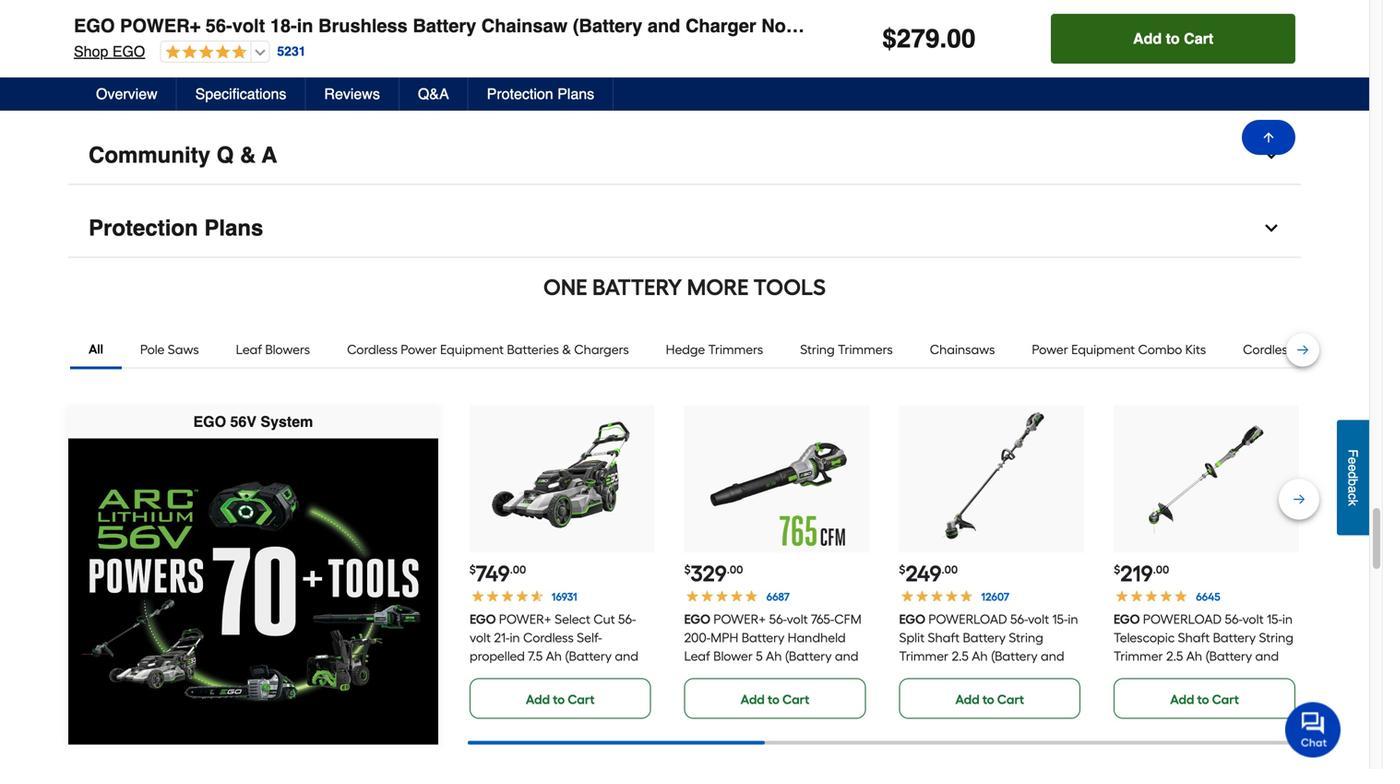 Task type: describe. For each thing, give the bounding box(es) containing it.
cut
[[593, 612, 615, 627]]

plans for the top protection plans button
[[558, 85, 594, 102]]

2 power from the left
[[1032, 342, 1068, 357]]

add to cart link for 219
[[1114, 679, 1296, 719]]

ego power+ select cut 56-volt 21-in cordless self-propelled 7.5 ah (battery and charger included) image
[[488, 405, 636, 553]]

overview button
[[78, 78, 177, 111]]

in inside power+ select cut 56- volt 21-in cordless self- propelled 7.5 ah (battery and charger included)
[[510, 630, 520, 646]]

power equipment combo kits
[[1032, 342, 1206, 357]]

ah for 749
[[546, 649, 562, 664]]

ego up shop on the left top
[[74, 15, 115, 36]]

blower
[[714, 649, 753, 664]]

765-
[[811, 612, 835, 627]]

c
[[1346, 493, 1361, 500]]

219
[[1120, 560, 1153, 587]]

$ for 219
[[1114, 563, 1120, 577]]

cart for 249
[[997, 692, 1024, 708]]

plans for the bottommost protection plans button
[[204, 215, 263, 241]]

15- for 249
[[1052, 612, 1068, 627]]

string trimmers
[[800, 342, 893, 357]]

$ 249 .00
[[899, 560, 958, 587]]

56- for 329
[[769, 612, 787, 627]]

add for 329
[[741, 692, 765, 708]]

d
[[1346, 472, 1361, 479]]

trimmer for 249
[[899, 649, 949, 664]]

chainsaws
[[930, 342, 995, 357]]

saws
[[168, 342, 199, 357]]

shaft for 249
[[928, 630, 960, 646]]

add to cart for 219
[[1170, 692, 1239, 708]]

ego inside 329 list item
[[684, 612, 711, 627]]

powerload 56-volt 15-in split shaft battery string trimmer 2.5 ah (battery and charger included)
[[899, 612, 1078, 683]]

tools
[[754, 274, 826, 301]]

la
[[1374, 342, 1383, 357]]

included) for 219
[[1166, 667, 1221, 683]]

f e e d b a c k
[[1346, 449, 1361, 506]]

power equipment combo kits button
[[1014, 332, 1225, 368]]

battery for 329
[[742, 630, 785, 646]]

4.7 stars image
[[161, 44, 247, 61]]

more button
[[750, 40, 919, 75]]

system
[[261, 413, 313, 430]]

string inside string trimmers button
[[800, 342, 835, 357]]

protection for the bottommost protection plans button
[[89, 215, 198, 241]]

329
[[691, 560, 727, 587]]

all button
[[70, 332, 122, 368]]

in inside powerload 56-volt 15-in split shaft battery string trimmer 2.5 ah (battery and charger included)
[[1068, 612, 1078, 627]]

200-
[[684, 630, 711, 646]]

leaf inside the "power+ 56-volt 765-cfm 200-mph battery handheld leaf blower 5 ah (battery and charger included)"
[[684, 649, 710, 664]]

cordless for cordless electric push la
[[1243, 342, 1294, 357]]

shaft for 219
[[1178, 630, 1210, 646]]

0 horizontal spatial power+
[[120, 15, 200, 36]]

k
[[1346, 500, 1361, 506]]

shop
[[74, 43, 108, 60]]

cordless inside power+ select cut 56- volt 21-in cordless self- propelled 7.5 ah (battery and charger included)
[[523, 630, 574, 646]]

.00 for 219
[[1153, 563, 1169, 577]]

21-
[[494, 630, 510, 646]]

249
[[906, 560, 942, 587]]

1 equipment from the left
[[440, 342, 504, 357]]

ego right shop on the left top
[[112, 43, 145, 60]]

ego powerload 56-volt 15-in split shaft battery string trimmer 2.5 ah (battery and charger included) image
[[918, 405, 1066, 553]]

1 power from the left
[[401, 342, 437, 357]]

& inside cordless power equipment batteries & chargers button
[[562, 342, 571, 357]]

56- for 249
[[1010, 612, 1028, 627]]

cordless electric push la button
[[1225, 332, 1383, 368]]

(battery for 249
[[991, 649, 1038, 664]]

q
[[217, 142, 234, 168]]

f
[[1346, 449, 1361, 457]]

ego power+ 56-volt 18-in brushless battery chainsaw (battery and charger not included)
[[74, 15, 879, 36]]

15- for 219
[[1267, 612, 1283, 627]]

.00 for 749
[[510, 563, 526, 577]]

battery up chargers
[[592, 274, 682, 301]]

chainsaw
[[482, 15, 568, 36]]

ego inside 249 list item
[[899, 612, 926, 627]]

charger inside the "power+ 56-volt 765-cfm 200-mph battery handheld leaf blower 5 ah (battery and charger included)"
[[684, 667, 734, 683]]

q&a button
[[399, 78, 468, 111]]

included) inside the "power+ 56-volt 765-cfm 200-mph battery handheld leaf blower 5 ah (battery and charger included)"
[[737, 667, 791, 683]]

add for 219
[[1170, 692, 1195, 708]]

and for 219
[[1256, 649, 1279, 664]]

2 equipment from the left
[[1072, 342, 1135, 357]]

add for 249
[[956, 692, 980, 708]]

a
[[262, 142, 277, 168]]

charger left the not
[[686, 15, 756, 36]]

f e e d b a c k button
[[1337, 420, 1369, 536]]

cordless for cordless power equipment batteries & chargers
[[347, 342, 398, 357]]

powerload for 249
[[928, 612, 1007, 627]]

279
[[897, 24, 940, 54]]

leaf inside button
[[236, 342, 262, 357]]

pole
[[140, 342, 165, 357]]

q&a
[[418, 85, 449, 102]]

add to cart for 329
[[741, 692, 810, 708]]

community q & a button
[[68, 127, 1301, 185]]

add to cart for 749
[[526, 692, 595, 708]]

add to cart link for 329
[[684, 679, 866, 719]]

one
[[543, 274, 588, 301]]

blowers
[[265, 342, 310, 357]]

protection for the top protection plans button
[[487, 85, 553, 102]]

in inside powerload 56-volt 15-in telescopic shaft battery string trimmer 2.5 ah (battery and charger included)
[[1283, 612, 1293, 627]]

add to cart for 249
[[956, 692, 1024, 708]]

to for 329
[[768, 692, 780, 708]]

pole saws button
[[122, 332, 217, 368]]

combo
[[1138, 342, 1182, 357]]

select
[[555, 612, 590, 627]]

more inside more button
[[856, 49, 899, 66]]

battery for 249
[[963, 630, 1006, 646]]

and inside the "power+ 56-volt 765-cfm 200-mph battery handheld leaf blower 5 ah (battery and charger included)"
[[835, 649, 859, 664]]

powerload for 219
[[1143, 612, 1222, 627]]

cart for 219
[[1212, 692, 1239, 708]]

56- for 219
[[1225, 612, 1243, 627]]

powerload 56-volt 15-in telescopic shaft battery string trimmer 2.5 ah (battery and charger included)
[[1114, 612, 1294, 683]]

.00 for 249
[[942, 563, 958, 577]]

overview
[[96, 85, 158, 102]]

5231
[[277, 44, 306, 59]]

volt for 219
[[1243, 612, 1264, 627]]

$ for 329
[[684, 563, 691, 577]]

add to cart button
[[1051, 14, 1296, 64]]

leaf blowers
[[236, 342, 310, 357]]

specifications button
[[177, 78, 306, 111]]

all
[[89, 341, 103, 357]]

power+ for 329
[[714, 612, 766, 627]]

cfm
[[835, 612, 862, 627]]

batteries
[[507, 342, 559, 357]]

0 vertical spatial protection plans button
[[468, 78, 614, 111]]

a
[[1346, 486, 1361, 493]]

56- inside power+ select cut 56- volt 21-in cordless self- propelled 7.5 ah (battery and charger included)
[[618, 612, 636, 627]]

included) for 749
[[522, 667, 576, 683]]

cordless power equipment batteries & chargers button
[[329, 332, 648, 368]]

add to cart inside button
[[1133, 30, 1214, 47]]

ah for 219
[[1187, 649, 1203, 664]]

protection plans for the bottommost protection plans button
[[89, 215, 263, 241]]

chainsaws button
[[912, 332, 1014, 368]]



Task type: locate. For each thing, give the bounding box(es) containing it.
1 add to cart link from the left
[[470, 679, 651, 719]]

battery inside the "power+ 56-volt 765-cfm 200-mph battery handheld leaf blower 5 ah (battery and charger included)"
[[742, 630, 785, 646]]

add inside button
[[1133, 30, 1162, 47]]

1 vertical spatial chevron down image
[[1262, 219, 1281, 237]]

1 trimmer from the left
[[899, 649, 949, 664]]

$ 749 .00
[[470, 560, 526, 587]]

protection plans down chainsaw
[[487, 85, 594, 102]]

push
[[1342, 342, 1371, 357]]

battery inside powerload 56-volt 15-in telescopic shaft battery string trimmer 2.5 ah (battery and charger included)
[[1213, 630, 1256, 646]]

$ up propelled
[[470, 563, 476, 577]]

2 horizontal spatial string
[[1259, 630, 1294, 646]]

powerload inside powerload 56-volt 15-in split shaft battery string trimmer 2.5 ah (battery and charger included)
[[928, 612, 1007, 627]]

handheld
[[788, 630, 846, 646]]

trimmers for string trimmers
[[838, 342, 893, 357]]

ego powerload 56-volt 15-in telescopic shaft battery string trimmer 2.5 ah (battery and charger included) image
[[1133, 405, 1281, 553]]

e up b
[[1346, 465, 1361, 472]]

cordless power equipment batteries & chargers
[[347, 342, 629, 357]]

1 horizontal spatial cordless
[[523, 630, 574, 646]]

chevron down image for community q & a
[[1262, 146, 1281, 165]]

2 trimmer from the left
[[1114, 649, 1163, 664]]

0 horizontal spatial leaf
[[236, 342, 262, 357]]

1 horizontal spatial protection
[[487, 85, 553, 102]]

more left .
[[856, 49, 899, 66]]

1 horizontal spatial shaft
[[1178, 630, 1210, 646]]

ah inside power+ select cut 56- volt 21-in cordless self- propelled 7.5 ah (battery and charger included)
[[546, 649, 562, 664]]

2.5 for 219
[[1167, 649, 1184, 664]]

trimmers
[[708, 342, 763, 357], [838, 342, 893, 357]]

0 horizontal spatial cordless
[[347, 342, 398, 357]]

volt for 329
[[787, 612, 808, 627]]

$ for 749
[[470, 563, 476, 577]]

string inside powerload 56-volt 15-in split shaft battery string trimmer 2.5 ah (battery and charger included)
[[1009, 630, 1044, 646]]

1 vertical spatial protection plans button
[[68, 200, 1301, 258]]

and for 249
[[1041, 649, 1065, 664]]

plans down chainsaw
[[558, 85, 594, 102]]

1 horizontal spatial 2.5
[[1167, 649, 1184, 664]]

& left a
[[240, 142, 256, 168]]

249 list item
[[899, 405, 1085, 719]]

power
[[401, 342, 437, 357], [1032, 342, 1068, 357]]

e up the d
[[1346, 457, 1361, 465]]

.00 inside $ 749 .00
[[510, 563, 526, 577]]

cart inside 219 list item
[[1212, 692, 1239, 708]]

electric
[[1297, 342, 1339, 357]]

hedge trimmers button
[[648, 332, 782, 368]]

$ for 279
[[882, 24, 897, 54]]

trimmer down 'split'
[[899, 649, 949, 664]]

2 trimmers from the left
[[838, 342, 893, 357]]

more
[[856, 49, 899, 66], [687, 274, 749, 301]]

and inside powerload 56-volt 15-in telescopic shaft battery string trimmer 2.5 ah (battery and charger included)
[[1256, 649, 1279, 664]]

not
[[762, 15, 792, 36]]

self-
[[577, 630, 602, 646]]

ego
[[74, 15, 115, 36], [112, 43, 145, 60], [193, 413, 226, 430], [470, 612, 496, 627], [684, 612, 711, 627], [899, 612, 926, 627], [1114, 612, 1140, 627]]

add inside 219 list item
[[1170, 692, 1195, 708]]

749
[[476, 560, 510, 587]]

battery right 'split'
[[963, 630, 1006, 646]]

0 horizontal spatial 2.5
[[952, 649, 969, 664]]

charger down telescopic
[[1114, 667, 1163, 683]]

add to cart inside 249 list item
[[956, 692, 1024, 708]]

cordless up 7.5 on the left bottom of page
[[523, 630, 574, 646]]

to inside button
[[1166, 30, 1180, 47]]

add to cart link inside 749 list item
[[470, 679, 651, 719]]

chargers
[[574, 342, 629, 357]]

ego 56v system
[[193, 413, 313, 430]]

protection plans button down chainsaw
[[468, 78, 614, 111]]

56- inside powerload 56-volt 15-in split shaft battery string trimmer 2.5 ah (battery and charger included)
[[1010, 612, 1028, 627]]

power+ up 'mph'
[[714, 612, 766, 627]]

56- inside powerload 56-volt 15-in telescopic shaft battery string trimmer 2.5 ah (battery and charger included)
[[1225, 612, 1243, 627]]

cordless
[[347, 342, 398, 357], [1243, 342, 1294, 357], [523, 630, 574, 646]]

2.5 down $ 249 .00
[[952, 649, 969, 664]]

shaft right 'split'
[[928, 630, 960, 646]]

2 horizontal spatial cordless
[[1243, 342, 1294, 357]]

mph
[[711, 630, 739, 646]]

(battery inside powerload 56-volt 15-in telescopic shaft battery string trimmer 2.5 ah (battery and charger included)
[[1206, 649, 1253, 664]]

charger for 749
[[470, 667, 519, 683]]

cart inside 329 list item
[[783, 692, 810, 708]]

power+ 56-volt 765-cfm 200-mph battery handheld leaf blower 5 ah (battery and charger included)
[[684, 612, 862, 683]]

add to cart inside 749 list item
[[526, 692, 595, 708]]

.00 inside the $ 219 .00
[[1153, 563, 1169, 577]]

.00 inside $ 249 .00
[[942, 563, 958, 577]]

string
[[800, 342, 835, 357], [1009, 630, 1044, 646], [1259, 630, 1294, 646]]

battery up "5" at right
[[742, 630, 785, 646]]

and for 749
[[615, 649, 638, 664]]

volt
[[232, 15, 265, 36], [787, 612, 808, 627], [1028, 612, 1049, 627], [1243, 612, 1264, 627], [470, 630, 491, 646]]

community
[[89, 142, 210, 168]]

charger down blower
[[684, 667, 734, 683]]

$ inside the $ 219 .00
[[1114, 563, 1120, 577]]

(battery for 749
[[565, 649, 612, 664]]

plans down the 'q'
[[204, 215, 263, 241]]

specifications
[[195, 85, 286, 102]]

arrow up image
[[1262, 130, 1276, 145]]

protection down chainsaw
[[487, 85, 553, 102]]

56- inside the "power+ 56-volt 765-cfm 200-mph battery handheld leaf blower 5 ah (battery and charger included)"
[[769, 612, 787, 627]]

2 add to cart link from the left
[[684, 679, 866, 719]]

$ inside $ 329 .00
[[684, 563, 691, 577]]

1 vertical spatial plans
[[204, 215, 263, 241]]

(battery for 219
[[1206, 649, 1253, 664]]

15-
[[1052, 612, 1068, 627], [1267, 612, 1283, 627]]

telescopic
[[1114, 630, 1175, 646]]

chevron down image for protection plans
[[1262, 219, 1281, 237]]

5
[[756, 649, 763, 664]]

power+ inside power+ select cut 56- volt 21-in cordless self- propelled 7.5 ah (battery and charger included)
[[499, 612, 551, 627]]

$ inside $ 749 .00
[[470, 563, 476, 577]]

volt inside power+ select cut 56- volt 21-in cordless self- propelled 7.5 ah (battery and charger included)
[[470, 630, 491, 646]]

$ up 'split'
[[899, 563, 906, 577]]

1 horizontal spatial trimmer
[[1114, 649, 1163, 664]]

1 trimmers from the left
[[708, 342, 763, 357]]

0 horizontal spatial shaft
[[928, 630, 960, 646]]

brushless
[[318, 15, 408, 36]]

power+ for 749
[[499, 612, 551, 627]]

to for 249
[[983, 692, 995, 708]]

15- inside powerload 56-volt 15-in telescopic shaft battery string trimmer 2.5 ah (battery and charger included)
[[1267, 612, 1283, 627]]

0 horizontal spatial trimmers
[[708, 342, 763, 357]]

1 horizontal spatial trimmers
[[838, 342, 893, 357]]

protection plans button up "one battery more tools"
[[68, 200, 1301, 258]]

battery
[[413, 15, 476, 36], [592, 274, 682, 301], [742, 630, 785, 646], [963, 630, 1006, 646], [1213, 630, 1256, 646]]

string trimmers button
[[782, 332, 912, 368]]

included) inside powerload 56-volt 15-in telescopic shaft battery string trimmer 2.5 ah (battery and charger included)
[[1166, 667, 1221, 683]]

charger down propelled
[[470, 667, 519, 683]]

1 vertical spatial protection
[[89, 215, 198, 241]]

18-
[[270, 15, 297, 36]]

& right batteries at the top of the page
[[562, 342, 571, 357]]

1 horizontal spatial power+
[[499, 612, 551, 627]]

cart for 329
[[783, 692, 810, 708]]

1 horizontal spatial 15-
[[1267, 612, 1283, 627]]

e
[[1346, 457, 1361, 465], [1346, 465, 1361, 472]]

.00 for 329
[[727, 563, 743, 577]]

0 vertical spatial more
[[856, 49, 899, 66]]

power+ up 4.7 stars image
[[120, 15, 200, 36]]

trimmers for hedge trimmers
[[708, 342, 763, 357]]

1 horizontal spatial more
[[856, 49, 899, 66]]

equipment left combo on the top
[[1072, 342, 1135, 357]]

0 horizontal spatial power
[[401, 342, 437, 357]]

(battery inside powerload 56-volt 15-in split shaft battery string trimmer 2.5 ah (battery and charger included)
[[991, 649, 1038, 664]]

cart inside add to cart button
[[1184, 30, 1214, 47]]

to inside 329 list item
[[768, 692, 780, 708]]

hedge trimmers
[[666, 342, 763, 357]]

1 vertical spatial protection plans
[[89, 215, 263, 241]]

volt for 249
[[1028, 612, 1049, 627]]

0 horizontal spatial string
[[800, 342, 835, 357]]

to inside 219 list item
[[1197, 692, 1209, 708]]

leaf
[[236, 342, 262, 357], [684, 649, 710, 664]]

1 powerload from the left
[[928, 612, 1007, 627]]

3 ah from the left
[[972, 649, 988, 664]]

chevron down image inside 'community q & a' button
[[1262, 146, 1281, 165]]

charger inside powerload 56-volt 15-in telescopic shaft battery string trimmer 2.5 ah (battery and charger included)
[[1114, 667, 1163, 683]]

(battery inside the "power+ 56-volt 765-cfm 200-mph battery handheld leaf blower 5 ah (battery and charger included)"
[[785, 649, 832, 664]]

and inside power+ select cut 56- volt 21-in cordless self- propelled 7.5 ah (battery and charger included)
[[615, 649, 638, 664]]

0 vertical spatial plans
[[558, 85, 594, 102]]

15- inside powerload 56-volt 15-in split shaft battery string trimmer 2.5 ah (battery and charger included)
[[1052, 612, 1068, 627]]

one battery more tools
[[543, 274, 826, 301]]

2 powerload from the left
[[1143, 612, 1222, 627]]

0 horizontal spatial protection
[[89, 215, 198, 241]]

add to cart link
[[470, 679, 651, 719], [684, 679, 866, 719], [899, 679, 1081, 719], [1114, 679, 1296, 719]]

7.5
[[528, 649, 543, 664]]

2 15- from the left
[[1267, 612, 1283, 627]]

0 horizontal spatial plans
[[204, 215, 263, 241]]

battery inside powerload 56-volt 15-in split shaft battery string trimmer 2.5 ah (battery and charger included)
[[963, 630, 1006, 646]]

1 horizontal spatial &
[[562, 342, 571, 357]]

0 vertical spatial leaf
[[236, 342, 262, 357]]

to inside 749 list item
[[553, 692, 565, 708]]

0 horizontal spatial equipment
[[440, 342, 504, 357]]

string inside powerload 56-volt 15-in telescopic shaft battery string trimmer 2.5 ah (battery and charger included)
[[1259, 630, 1294, 646]]

0 horizontal spatial powerload
[[928, 612, 1007, 627]]

4 .00 from the left
[[1153, 563, 1169, 577]]

2 chevron down image from the top
[[1262, 219, 1281, 237]]

$ 279 . 00
[[882, 24, 976, 54]]

$ left .
[[882, 24, 897, 54]]

ego up telescopic
[[1114, 612, 1140, 627]]

2 e from the top
[[1346, 465, 1361, 472]]

00
[[947, 24, 976, 54]]

shaft right telescopic
[[1178, 630, 1210, 646]]

chevron down image
[[1262, 146, 1281, 165], [1262, 219, 1281, 237]]

string for 249
[[1009, 630, 1044, 646]]

and
[[648, 15, 681, 36], [615, 649, 638, 664], [835, 649, 859, 664], [1041, 649, 1065, 664], [1256, 649, 1279, 664]]

power+ inside the "power+ 56-volt 765-cfm 200-mph battery handheld leaf blower 5 ah (battery and charger included)"
[[714, 612, 766, 627]]

2 2.5 from the left
[[1167, 649, 1184, 664]]

ego inside 219 list item
[[1114, 612, 1140, 627]]

volt inside powerload 56-volt 15-in split shaft battery string trimmer 2.5 ah (battery and charger included)
[[1028, 612, 1049, 627]]

power+
[[120, 15, 200, 36], [499, 612, 551, 627], [714, 612, 766, 627]]

(battery
[[573, 15, 643, 36], [565, 649, 612, 664], [785, 649, 832, 664], [991, 649, 1038, 664], [1206, 649, 1253, 664]]

hedge
[[666, 342, 705, 357]]

shaft inside powerload 56-volt 15-in split shaft battery string trimmer 2.5 ah (battery and charger included)
[[928, 630, 960, 646]]

add inside 749 list item
[[526, 692, 550, 708]]

kits
[[1186, 342, 1206, 357]]

cart inside 749 list item
[[568, 692, 595, 708]]

0 horizontal spatial more
[[687, 274, 749, 301]]

protection plans for the top protection plans button
[[487, 85, 594, 102]]

749 list item
[[470, 405, 655, 719]]

1 horizontal spatial powerload
[[1143, 612, 1222, 627]]

ah inside powerload 56-volt 15-in split shaft battery string trimmer 2.5 ah (battery and charger included)
[[972, 649, 988, 664]]

trimmer
[[899, 649, 949, 664], [1114, 649, 1163, 664]]

shop ego
[[74, 43, 145, 60]]

included) for 249
[[952, 667, 1006, 683]]

56v
[[230, 413, 257, 430]]

$
[[882, 24, 897, 54], [470, 563, 476, 577], [684, 563, 691, 577], [899, 563, 906, 577], [1114, 563, 1120, 577]]

split
[[899, 630, 925, 646]]

add to cart link inside 329 list item
[[684, 679, 866, 719]]

2.5 for 249
[[952, 649, 969, 664]]

charger for 249
[[899, 667, 948, 683]]

3 add to cart link from the left
[[899, 679, 1081, 719]]

charger inside powerload 56-volt 15-in split shaft battery string trimmer 2.5 ah (battery and charger included)
[[899, 667, 948, 683]]

.00 inside $ 329 .00
[[727, 563, 743, 577]]

0 horizontal spatial 15-
[[1052, 612, 1068, 627]]

power+ select cut 56- volt 21-in cordless self- propelled 7.5 ah (battery and charger included)
[[470, 612, 638, 683]]

protection plans down community q & a
[[89, 215, 263, 241]]

powerload
[[928, 612, 1007, 627], [1143, 612, 1222, 627]]

ego up 'split'
[[899, 612, 926, 627]]

plans
[[558, 85, 594, 102], [204, 215, 263, 241]]

cart for 749
[[568, 692, 595, 708]]

add to cart link inside 219 list item
[[1114, 679, 1296, 719]]

(battery inside power+ select cut 56- volt 21-in cordless self- propelled 7.5 ah (battery and charger included)
[[565, 649, 612, 664]]

powerload down $ 249 .00
[[928, 612, 1007, 627]]

pole saws
[[140, 342, 199, 357]]

protection
[[487, 85, 553, 102], [89, 215, 198, 241]]

to
[[1166, 30, 1180, 47], [553, 692, 565, 708], [768, 692, 780, 708], [983, 692, 995, 708], [1197, 692, 1209, 708]]

reviews
[[324, 85, 380, 102]]

1 e from the top
[[1346, 457, 1361, 465]]

2.5 inside powerload 56-volt 15-in split shaft battery string trimmer 2.5 ah (battery and charger included)
[[952, 649, 969, 664]]

ego 56v system image
[[68, 439, 438, 745]]

2 shaft from the left
[[1178, 630, 1210, 646]]

add to cart inside 219 list item
[[1170, 692, 1239, 708]]

1 .00 from the left
[[510, 563, 526, 577]]

2 horizontal spatial power+
[[714, 612, 766, 627]]

trimmer inside powerload 56-volt 15-in telescopic shaft battery string trimmer 2.5 ah (battery and charger included)
[[1114, 649, 1163, 664]]

cordless electric push la
[[1243, 342, 1383, 357]]

leaf down 200- in the bottom of the page
[[684, 649, 710, 664]]

1 ah from the left
[[546, 649, 562, 664]]

2 ah from the left
[[766, 649, 782, 664]]

to for 749
[[553, 692, 565, 708]]

and inside powerload 56-volt 15-in split shaft battery string trimmer 2.5 ah (battery and charger included)
[[1041, 649, 1065, 664]]

1 horizontal spatial leaf
[[684, 649, 710, 664]]

included) inside power+ select cut 56- volt 21-in cordless self- propelled 7.5 ah (battery and charger included)
[[522, 667, 576, 683]]

b
[[1346, 479, 1361, 486]]

to inside 249 list item
[[983, 692, 995, 708]]

$ up telescopic
[[1114, 563, 1120, 577]]

3 .00 from the left
[[942, 563, 958, 577]]

ah for 249
[[972, 649, 988, 664]]

cordless left electric
[[1243, 342, 1294, 357]]

equipment
[[440, 342, 504, 357], [1072, 342, 1135, 357]]

trimmer for 219
[[1114, 649, 1163, 664]]

more up hedge trimmers
[[687, 274, 749, 301]]

shaft inside powerload 56-volt 15-in telescopic shaft battery string trimmer 2.5 ah (battery and charger included)
[[1178, 630, 1210, 646]]

powerload up telescopic
[[1143, 612, 1222, 627]]

charger inside power+ select cut 56- volt 21-in cordless self- propelled 7.5 ah (battery and charger included)
[[470, 667, 519, 683]]

.00
[[510, 563, 526, 577], [727, 563, 743, 577], [942, 563, 958, 577], [1153, 563, 1169, 577]]

2.5 down telescopic
[[1167, 649, 1184, 664]]

0 horizontal spatial trimmer
[[899, 649, 949, 664]]

ego left 56v
[[193, 413, 226, 430]]

ego inside 749 list item
[[470, 612, 496, 627]]

cart
[[1184, 30, 1214, 47], [568, 692, 595, 708], [783, 692, 810, 708], [997, 692, 1024, 708], [1212, 692, 1239, 708]]

add to cart link for 249
[[899, 679, 1081, 719]]

1 2.5 from the left
[[952, 649, 969, 664]]

reviews button
[[306, 78, 399, 111]]

ego up 200- in the bottom of the page
[[684, 612, 711, 627]]

1 shaft from the left
[[928, 630, 960, 646]]

add inside 329 list item
[[741, 692, 765, 708]]

charger
[[686, 15, 756, 36], [470, 667, 519, 683], [684, 667, 734, 683], [899, 667, 948, 683], [1114, 667, 1163, 683]]

string for 219
[[1259, 630, 1294, 646]]

trimmer inside powerload 56-volt 15-in split shaft battery string trimmer 2.5 ah (battery and charger included)
[[899, 649, 949, 664]]

shaft
[[928, 630, 960, 646], [1178, 630, 1210, 646]]

equipment left batteries at the top of the page
[[440, 342, 504, 357]]

0 horizontal spatial &
[[240, 142, 256, 168]]

$ inside $ 249 .00
[[899, 563, 906, 577]]

1 horizontal spatial power
[[1032, 342, 1068, 357]]

power+ up 21- at the bottom left of page
[[499, 612, 551, 627]]

included) inside powerload 56-volt 15-in split shaft battery string trimmer 2.5 ah (battery and charger included)
[[952, 667, 1006, 683]]

2.5 inside powerload 56-volt 15-in telescopic shaft battery string trimmer 2.5 ah (battery and charger included)
[[1167, 649, 1184, 664]]

219 list item
[[1114, 405, 1299, 719]]

$ 329 .00
[[684, 560, 743, 587]]

battery up q&a
[[413, 15, 476, 36]]

0 vertical spatial &
[[240, 142, 256, 168]]

1 horizontal spatial protection plans
[[487, 85, 594, 102]]

battery right telescopic
[[1213, 630, 1256, 646]]

add inside 249 list item
[[956, 692, 980, 708]]

0 vertical spatial protection plans
[[487, 85, 594, 102]]

1 vertical spatial leaf
[[684, 649, 710, 664]]

ego power+ 56-volt 765-cfm 200-mph battery handheld leaf blower 5 ah (battery and charger included) image
[[703, 405, 851, 553]]

329 list item
[[684, 405, 870, 719]]

add to cart inside 329 list item
[[741, 692, 810, 708]]

leaf left blowers
[[236, 342, 262, 357]]

ah inside powerload 56-volt 15-in telescopic shaft battery string trimmer 2.5 ah (battery and charger included)
[[1187, 649, 1203, 664]]

$ 219 .00
[[1114, 560, 1169, 587]]

chat invite button image
[[1286, 702, 1342, 758]]

add to cart link for 749
[[470, 679, 651, 719]]

community q & a
[[89, 142, 277, 168]]

add to cart link inside 249 list item
[[899, 679, 1081, 719]]

propelled
[[470, 649, 525, 664]]

4 add to cart link from the left
[[1114, 679, 1296, 719]]

protection down community
[[89, 215, 198, 241]]

1 chevron down image from the top
[[1262, 146, 1281, 165]]

ah inside the "power+ 56-volt 765-cfm 200-mph battery handheld leaf blower 5 ah (battery and charger included)"
[[766, 649, 782, 664]]

cart inside 249 list item
[[997, 692, 1024, 708]]

$ up 200- in the bottom of the page
[[684, 563, 691, 577]]

1 horizontal spatial plans
[[558, 85, 594, 102]]

trimmer down telescopic
[[1114, 649, 1163, 664]]

leaf blowers button
[[217, 332, 329, 368]]

0 vertical spatial protection
[[487, 85, 553, 102]]

add for 749
[[526, 692, 550, 708]]

volt inside powerload 56-volt 15-in telescopic shaft battery string trimmer 2.5 ah (battery and charger included)
[[1243, 612, 1264, 627]]

0 vertical spatial chevron down image
[[1262, 146, 1281, 165]]

volt inside the "power+ 56-volt 765-cfm 200-mph battery handheld leaf blower 5 ah (battery and charger included)"
[[787, 612, 808, 627]]

1 15- from the left
[[1052, 612, 1068, 627]]

56-
[[206, 15, 232, 36], [618, 612, 636, 627], [769, 612, 787, 627], [1010, 612, 1028, 627], [1225, 612, 1243, 627]]

1 vertical spatial &
[[562, 342, 571, 357]]

$ for 249
[[899, 563, 906, 577]]

1 vertical spatial more
[[687, 274, 749, 301]]

cordless right blowers
[[347, 342, 398, 357]]

charger down 'split'
[[899, 667, 948, 683]]

& inside 'community q & a' button
[[240, 142, 256, 168]]

battery for 219
[[1213, 630, 1256, 646]]

protection plans button
[[468, 78, 614, 111], [68, 200, 1301, 258]]

powerload inside powerload 56-volt 15-in telescopic shaft battery string trimmer 2.5 ah (battery and charger included)
[[1143, 612, 1222, 627]]

.
[[940, 24, 947, 54]]

0 horizontal spatial protection plans
[[89, 215, 263, 241]]

to for 219
[[1197, 692, 1209, 708]]

charger for 219
[[1114, 667, 1163, 683]]

1 horizontal spatial string
[[1009, 630, 1044, 646]]

4 ah from the left
[[1187, 649, 1203, 664]]

1 horizontal spatial equipment
[[1072, 342, 1135, 357]]

2 .00 from the left
[[727, 563, 743, 577]]

ego up 21- at the bottom left of page
[[470, 612, 496, 627]]



Task type: vqa. For each thing, say whether or not it's contained in the screenshot.


